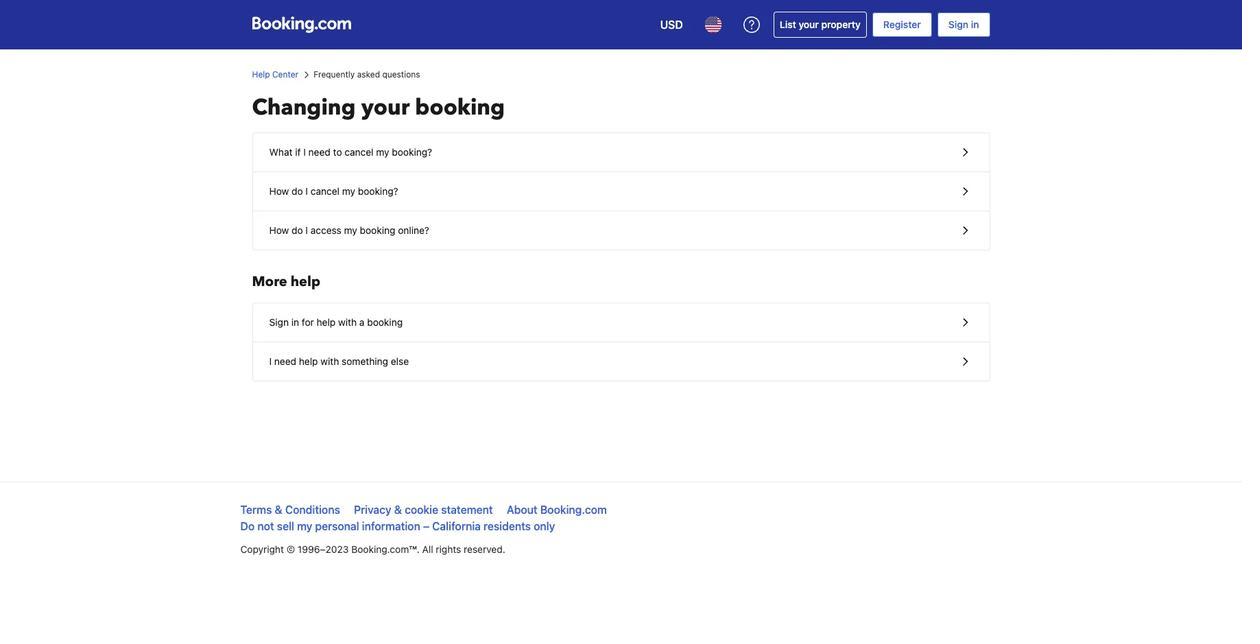 Task type: describe. For each thing, give the bounding box(es) containing it.
rights
[[436, 543, 461, 555]]

©
[[287, 543, 295, 555]]

sign in link
[[938, 12, 990, 37]]

center
[[272, 69, 299, 80]]

in for sign in
[[971, 19, 979, 30]]

to
[[333, 146, 342, 158]]

sell
[[277, 520, 294, 532]]

i for need
[[303, 146, 306, 158]]

only
[[534, 520, 555, 532]]

terms
[[240, 504, 272, 516]]

changing your booking
[[252, 93, 505, 123]]

not
[[257, 520, 274, 532]]

2 vertical spatial booking
[[367, 316, 403, 328]]

information
[[362, 520, 420, 532]]

0 horizontal spatial cancel
[[311, 185, 340, 197]]

about booking.com do not sell my personal information – california residents only
[[240, 504, 607, 532]]

about booking.com link
[[507, 504, 607, 516]]

a
[[359, 316, 365, 328]]

terms & conditions link
[[240, 504, 340, 516]]

register
[[884, 19, 921, 30]]

do for cancel
[[292, 185, 303, 197]]

& for terms
[[275, 504, 283, 516]]

online?
[[398, 224, 429, 236]]

privacy & cookie statement
[[354, 504, 493, 516]]

what
[[269, 146, 293, 158]]

all
[[422, 543, 433, 555]]

i need help with something else button
[[253, 342, 990, 381]]

sign for sign in
[[949, 19, 969, 30]]

help inside button
[[317, 316, 336, 328]]

cookie
[[405, 504, 438, 516]]

0 vertical spatial help
[[291, 272, 320, 291]]

help center button
[[252, 69, 299, 81]]

help center
[[252, 69, 299, 80]]

booking? inside how do i cancel my booking? button
[[358, 185, 398, 197]]

for
[[302, 316, 314, 328]]

booking.com online hotel reservations image
[[252, 16, 351, 33]]

sign in for help with a booking button
[[253, 303, 990, 342]]

need inside i need help with something else button
[[274, 355, 296, 367]]

1 vertical spatial booking
[[360, 224, 395, 236]]

access
[[311, 224, 342, 236]]

my inside the about booking.com do not sell my personal information – california residents only
[[297, 520, 312, 532]]

privacy & cookie statement link
[[354, 504, 493, 516]]

how for how do i cancel my booking?
[[269, 185, 289, 197]]

copyright © 1996–2023 booking.com™. all rights reserved.
[[240, 543, 505, 555]]

your for booking
[[361, 93, 410, 123]]

your for property
[[799, 19, 819, 30]]

list your property
[[780, 19, 861, 30]]

how for how do i access my booking online?
[[269, 224, 289, 236]]

about
[[507, 504, 538, 516]]

asked
[[357, 69, 380, 80]]

sign in for help with a booking link
[[253, 303, 990, 342]]

do for access
[[292, 224, 303, 236]]

1 horizontal spatial cancel
[[345, 146, 374, 158]]

else
[[391, 355, 409, 367]]

personal
[[315, 520, 359, 532]]

sign in for help with a booking
[[269, 316, 403, 328]]



Task type: locate. For each thing, give the bounding box(es) containing it.
what if i need to cancel my booking?
[[269, 146, 432, 158]]

in for sign in for help with a booking
[[291, 316, 299, 328]]

frequently asked questions
[[314, 69, 420, 80]]

i
[[303, 146, 306, 158], [306, 185, 308, 197], [306, 224, 308, 236], [269, 355, 272, 367]]

my down conditions
[[297, 520, 312, 532]]

do
[[240, 520, 255, 532]]

1 vertical spatial need
[[274, 355, 296, 367]]

usd
[[660, 19, 683, 31]]

how do i access my booking online? button
[[253, 211, 990, 250]]

–
[[423, 520, 430, 532]]

0 vertical spatial your
[[799, 19, 819, 30]]

if
[[295, 146, 301, 158]]

i need help with something else
[[269, 355, 409, 367]]

privacy
[[354, 504, 392, 516]]

list
[[780, 19, 796, 30]]

booking right a
[[367, 316, 403, 328]]

1 vertical spatial in
[[291, 316, 299, 328]]

help right for
[[317, 316, 336, 328]]

questions
[[382, 69, 420, 80]]

with inside sign in for help with a booking link
[[338, 316, 357, 328]]

cancel up "access"
[[311, 185, 340, 197]]

2 vertical spatial help
[[299, 355, 318, 367]]

0 vertical spatial do
[[292, 185, 303, 197]]

booking? down "what if i need to cancel my booking?"
[[358, 185, 398, 197]]

how down what
[[269, 185, 289, 197]]

your down questions
[[361, 93, 410, 123]]

i inside i need help with something else button
[[269, 355, 272, 367]]

1 vertical spatial booking?
[[358, 185, 398, 197]]

usd button
[[652, 8, 691, 41]]

1 vertical spatial help
[[317, 316, 336, 328]]

0 vertical spatial need
[[309, 146, 331, 158]]

& up do not sell my personal information – california residents only link
[[394, 504, 402, 516]]

booking.com
[[540, 504, 607, 516]]

how left "access"
[[269, 224, 289, 236]]

i inside how do i access my booking online? button
[[306, 224, 308, 236]]

booking left online?
[[360, 224, 395, 236]]

help inside button
[[299, 355, 318, 367]]

your
[[799, 19, 819, 30], [361, 93, 410, 123]]

&
[[275, 504, 283, 516], [394, 504, 402, 516]]

2 do from the top
[[292, 224, 303, 236]]

cancel
[[345, 146, 374, 158], [311, 185, 340, 197]]

my up how do i access my booking online? on the left top
[[342, 185, 355, 197]]

booking.com™.
[[351, 543, 420, 555]]

0 horizontal spatial need
[[274, 355, 296, 367]]

sign right "register"
[[949, 19, 969, 30]]

0 horizontal spatial &
[[275, 504, 283, 516]]

copyright
[[240, 543, 284, 555]]

0 vertical spatial how
[[269, 185, 289, 197]]

how do i access my booking online?
[[269, 224, 429, 236]]

more help
[[252, 272, 320, 291]]

2 how from the top
[[269, 224, 289, 236]]

& up the sell
[[275, 504, 283, 516]]

list your property link
[[774, 12, 867, 38]]

how
[[269, 185, 289, 197], [269, 224, 289, 236]]

i for access
[[306, 224, 308, 236]]

1 vertical spatial how
[[269, 224, 289, 236]]

0 vertical spatial in
[[971, 19, 979, 30]]

california
[[432, 520, 481, 532]]

cancel right to
[[345, 146, 374, 158]]

booking
[[415, 93, 505, 123], [360, 224, 395, 236], [367, 316, 403, 328]]

your right list
[[799, 19, 819, 30]]

1 vertical spatial do
[[292, 224, 303, 236]]

0 vertical spatial with
[[338, 316, 357, 328]]

0 horizontal spatial in
[[291, 316, 299, 328]]

sign
[[949, 19, 969, 30], [269, 316, 289, 328]]

my right "access"
[[344, 224, 357, 236]]

booking?
[[392, 146, 432, 158], [358, 185, 398, 197]]

1 do from the top
[[292, 185, 303, 197]]

something
[[342, 355, 388, 367]]

1 horizontal spatial your
[[799, 19, 819, 30]]

reserved.
[[464, 543, 505, 555]]

do left "access"
[[292, 224, 303, 236]]

what if i need to cancel my booking? button
[[253, 133, 990, 172]]

statement
[[441, 504, 493, 516]]

1 how from the top
[[269, 185, 289, 197]]

0 vertical spatial booking?
[[392, 146, 432, 158]]

residents
[[484, 520, 531, 532]]

booking? down changing your booking
[[392, 146, 432, 158]]

help
[[291, 272, 320, 291], [317, 316, 336, 328], [299, 355, 318, 367]]

register link
[[873, 12, 932, 37]]

more
[[252, 272, 287, 291]]

sign for sign in for help with a booking
[[269, 316, 289, 328]]

in
[[971, 19, 979, 30], [291, 316, 299, 328]]

0 horizontal spatial sign
[[269, 316, 289, 328]]

property
[[822, 19, 861, 30]]

booking down questions
[[415, 93, 505, 123]]

1 horizontal spatial in
[[971, 19, 979, 30]]

1 horizontal spatial sign
[[949, 19, 969, 30]]

0 vertical spatial cancel
[[345, 146, 374, 158]]

& for privacy
[[394, 504, 402, 516]]

with
[[338, 316, 357, 328], [321, 355, 339, 367]]

how do i cancel my booking? button
[[253, 172, 990, 211]]

1 horizontal spatial &
[[394, 504, 402, 516]]

i for cancel
[[306, 185, 308, 197]]

1 & from the left
[[275, 504, 283, 516]]

need inside what if i need to cancel my booking? button
[[309, 146, 331, 158]]

do
[[292, 185, 303, 197], [292, 224, 303, 236]]

1 vertical spatial cancel
[[311, 185, 340, 197]]

1996–2023
[[298, 543, 349, 555]]

in inside button
[[291, 316, 299, 328]]

i inside how do i cancel my booking? button
[[306, 185, 308, 197]]

0 vertical spatial sign
[[949, 19, 969, 30]]

with left something
[[321, 355, 339, 367]]

need left to
[[309, 146, 331, 158]]

frequently
[[314, 69, 355, 80]]

2 & from the left
[[394, 504, 402, 516]]

sign left for
[[269, 316, 289, 328]]

my down changing your booking
[[376, 146, 389, 158]]

1 vertical spatial sign
[[269, 316, 289, 328]]

sign in
[[949, 19, 979, 30]]

1 horizontal spatial need
[[309, 146, 331, 158]]

my
[[376, 146, 389, 158], [342, 185, 355, 197], [344, 224, 357, 236], [297, 520, 312, 532]]

sign inside sign in for help with a booking link
[[269, 316, 289, 328]]

terms & conditions
[[240, 504, 340, 516]]

1 vertical spatial your
[[361, 93, 410, 123]]

changing
[[252, 93, 356, 123]]

need
[[309, 146, 331, 158], [274, 355, 296, 367]]

conditions
[[285, 504, 340, 516]]

0 horizontal spatial your
[[361, 93, 410, 123]]

i inside what if i need to cancel my booking? button
[[303, 146, 306, 158]]

booking? inside what if i need to cancel my booking? button
[[392, 146, 432, 158]]

1 vertical spatial with
[[321, 355, 339, 367]]

sign inside sign in link
[[949, 19, 969, 30]]

with left a
[[338, 316, 357, 328]]

help right more
[[291, 272, 320, 291]]

with inside i need help with something else button
[[321, 355, 339, 367]]

help down for
[[299, 355, 318, 367]]

how do i cancel my booking?
[[269, 185, 398, 197]]

0 vertical spatial booking
[[415, 93, 505, 123]]

need down sign in for help with a booking
[[274, 355, 296, 367]]

help
[[252, 69, 270, 80]]

do not sell my personal information – california residents only link
[[240, 520, 555, 532]]

do down if
[[292, 185, 303, 197]]



Task type: vqa. For each thing, say whether or not it's contained in the screenshot.
1st 'how' from the bottom
yes



